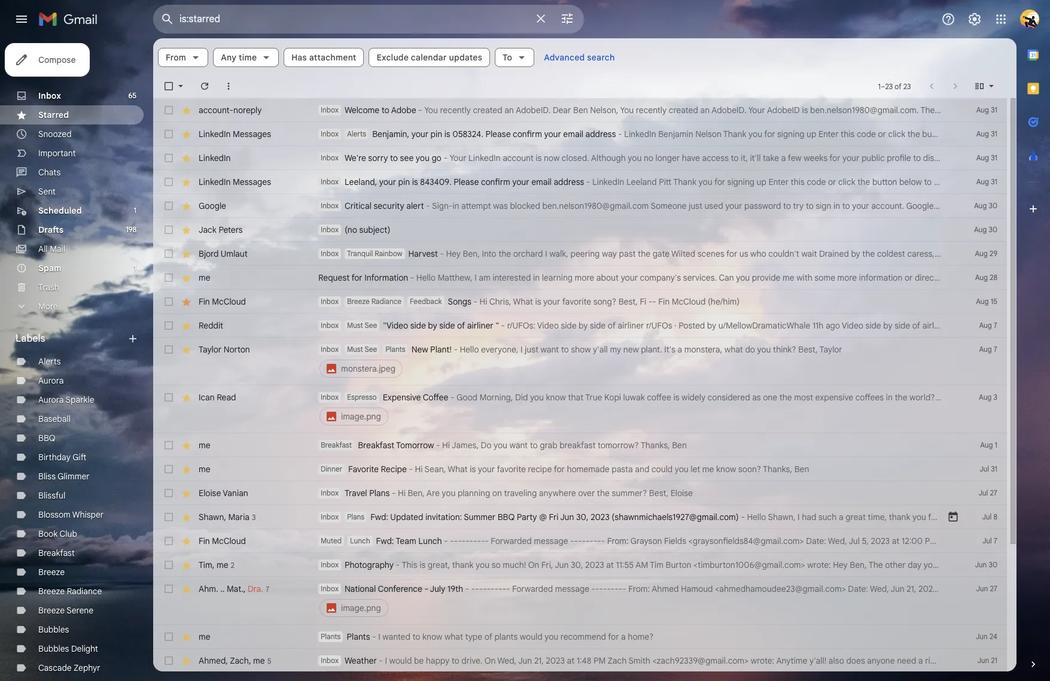 Task type: describe. For each thing, give the bounding box(es) containing it.
request for information - hello matthew, i am interested in learning more about your company's services. can you provide me with some more information or direct me to the appropriate contac
[[319, 272, 1051, 283]]

2 an from the left
[[701, 105, 710, 116]]

much!
[[503, 560, 527, 571]]

0 vertical spatial ben,
[[463, 248, 480, 259]]

2023 left 1:48
[[546, 656, 565, 666]]

mccloud for fwd: team lunch
[[212, 536, 246, 547]]

1 adobe from the left
[[391, 105, 416, 116]]

jun right "fri,"
[[555, 560, 569, 571]]

1 we're from the left
[[345, 153, 366, 163]]

13 row from the top
[[153, 434, 1008, 457]]

1 horizontal spatial date:
[[849, 584, 869, 595]]

calendar event image
[[948, 511, 960, 523]]

0 horizontal spatial tim
[[199, 560, 212, 570]]

aug for inbox critical security alert - sign-in attempt was blocked ben.nelson1980@gmail.com someone just used your password to try to sign in to your account. google blocked them, but you should 
[[975, 201, 988, 210]]

1 horizontal spatial hey
[[834, 560, 848, 571]]

pasta
[[612, 464, 633, 475]]

chats
[[38, 167, 61, 178]]

messages for inbox
[[233, 177, 271, 187]]

messages for benjamin,
[[233, 129, 271, 140]]

breeze up bubbles link
[[38, 605, 65, 616]]

labels heading
[[16, 333, 127, 345]]

0 horizontal spatial ahmed
[[199, 655, 226, 666]]

day
[[908, 560, 922, 571]]

0 horizontal spatial read
[[217, 392, 236, 403]]

aug down the aug 15
[[980, 345, 993, 354]]

jun 21
[[978, 656, 998, 665]]

1 horizontal spatial tim
[[650, 560, 664, 571]]

1 vertical spatial wrote:
[[751, 656, 775, 666]]

baseball link
[[38, 414, 71, 425]]

2 vertical spatial know
[[423, 632, 443, 642]]

2 national from the left
[[1017, 584, 1048, 595]]

0 vertical spatial plans
[[370, 488, 390, 499]]

inbox link
[[38, 90, 61, 101]]

blossom whisper
[[38, 510, 104, 520]]

0 vertical spatial alerts
[[347, 129, 367, 138]]

jun down plants plants - i wanted to know what type of plants would you recommend for a home?
[[518, 656, 532, 666]]

exclude
[[377, 52, 409, 63]]

2 31 from the top
[[992, 129, 998, 138]]

must for new
[[347, 345, 363, 354]]

public
[[862, 153, 885, 163]]

jun down the "other"
[[891, 584, 905, 595]]

by right drained
[[852, 248, 861, 259]]

fin mccloud for songs
[[199, 296, 246, 307]]

more inside button
[[38, 301, 58, 312]]

to left it,
[[731, 153, 739, 163]]

by down information
[[884, 320, 893, 331]]

30 for should
[[989, 201, 998, 210]]

acc
[[1038, 105, 1051, 116]]

me left with on the right of the page
[[783, 272, 795, 283]]

0 vertical spatial on
[[493, 488, 502, 499]]

2023 left 11:55
[[586, 560, 605, 571]]

is up planning
[[470, 464, 476, 475]]

0 horizontal spatial pin
[[399, 177, 410, 187]]

inbox inside 'inbox welcome to adobe - you recently created an adobeid. dear ben nelson, you recently created an adobeid. your adobeid is ben.nelson1980@gmail.com. the adobe team manage your acc'
[[321, 105, 339, 114]]

inbox inside "inbox leeland, your pin is 843409. please confirm your email address -"
[[321, 177, 339, 186]]

7 down 15
[[994, 321, 998, 330]]

birthday gift link
[[38, 452, 86, 463]]

fin mccloud for fwd:
[[199, 536, 246, 547]]

let
[[691, 464, 701, 475]]

1 more from the left
[[575, 272, 595, 283]]

0 vertical spatial read
[[951, 320, 971, 331]]

aug for inbox leeland, your pin is 843409. please confirm your email address -
[[977, 177, 990, 186]]

search mail image
[[157, 8, 178, 30]]

fwd: for fwd: updated invitation: summer bbq party @ fri jun 30, 2023 (shawnmichaels1927@gmail.com) -
[[371, 512, 389, 523]]

fields
[[665, 536, 687, 547]]

row containing bjord umlaut
[[153, 242, 1051, 266]]

although
[[591, 153, 626, 163]]

2 vertical spatial ben,
[[850, 560, 867, 571]]

a left home?
[[622, 632, 626, 642]]

refresh image
[[199, 80, 211, 92]]

fri
[[549, 512, 559, 523]]

0 horizontal spatial am
[[636, 560, 649, 571]]

0 horizontal spatial address
[[554, 177, 585, 187]]

row containing account-noreply
[[153, 98, 1051, 122]]

1 vertical spatial bbq
[[498, 512, 515, 523]]

2 taylor from the left
[[820, 344, 843, 355]]

to right welcome
[[382, 105, 390, 116]]

1 horizontal spatial subject:
[[984, 584, 1015, 595]]

1 horizontal spatial know
[[546, 392, 566, 403]]

to down stalking
[[954, 272, 961, 283]]

aug for songs - hi chris, what is your favorite song? best, fi -- fin mccloud (he/him)
[[977, 297, 990, 306]]

jul left '5,'
[[849, 536, 860, 547]]

inbox inside inbox national conference - july 19th - ---------- forwarded message --------- from: ahmed hamoud <ahmedhamoudee23@gmail.com> date: wed, jun 21, 2023 at 11:47 am subject: national c
[[321, 584, 339, 593]]

0 vertical spatial wed,
[[829, 536, 848, 547]]

coffee
[[423, 392, 449, 403]]

your down learning
[[544, 296, 561, 307]]

0 horizontal spatial 21,
[[535, 656, 544, 666]]

matthew,
[[438, 272, 473, 283]]

0 vertical spatial 3
[[994, 393, 998, 402]]

to right wanted
[[413, 632, 421, 642]]

for left tips
[[1001, 560, 1012, 571]]

cell for jun 21
[[319, 655, 1051, 681]]

sean,
[[425, 464, 446, 475]]

manage
[[987, 105, 1017, 116]]

is left now
[[536, 153, 542, 163]]

1 horizontal spatial please
[[486, 129, 511, 140]]

17 row from the top
[[153, 529, 1051, 553]]

reddit
[[199, 320, 223, 331]]

1 up 198
[[134, 206, 137, 215]]

65
[[128, 91, 137, 100]]

31 for your linkedin account is now closed. although you no longer have access to it, it'll take a few weeks for your public profile to disappear. linkedin we're sorry to
[[992, 153, 998, 162]]

any time button
[[213, 48, 279, 67]]

mat.
[[227, 584, 244, 594]]

posted
[[679, 320, 706, 331]]

aug 15
[[977, 297, 998, 306]]

widely
[[682, 392, 706, 403]]

row containing reddit
[[153, 314, 1051, 338]]

1 video from the left
[[538, 320, 559, 331]]

1 23 of 23
[[879, 82, 912, 91]]

your up security
[[379, 177, 396, 187]]

at left the 12:00
[[893, 536, 900, 547]]

i right the weather
[[385, 656, 387, 666]]

jun up the jun 27 on the right
[[976, 560, 988, 569]]

alert
[[407, 201, 424, 211]]

adobeid
[[768, 105, 800, 116]]

me right let
[[703, 464, 715, 475]]

important link
[[38, 148, 76, 159]]

0 vertical spatial subject:
[[940, 536, 971, 547]]

aug left the 2083
[[980, 321, 993, 330]]

jul 31
[[980, 465, 998, 474]]

0 horizontal spatial zach
[[230, 655, 249, 666]]

1 recently from the left
[[440, 105, 471, 116]]

2 vertical spatial just
[[973, 656, 986, 666]]

updated
[[391, 512, 424, 523]]

your up now
[[545, 129, 562, 140]]

0 horizontal spatial just
[[525, 344, 539, 355]]

labels navigation
[[0, 38, 153, 681]]

do
[[746, 344, 756, 355]]

1 horizontal spatial what
[[725, 344, 744, 355]]

4 side from the left
[[590, 320, 606, 331]]

at left 1:48
[[567, 656, 575, 666]]

a left few
[[782, 153, 787, 163]]

0 vertical spatial the
[[921, 105, 936, 116]]

1 side from the left
[[411, 320, 426, 331]]

to left try
[[784, 201, 792, 211]]

1 inside "row"
[[995, 441, 998, 450]]

of right the type
[[485, 632, 493, 642]]

mccloud for songs
[[212, 296, 246, 307]]

hi left chris,
[[480, 296, 488, 307]]

0 horizontal spatial hey
[[446, 248, 461, 259]]

could
[[652, 464, 673, 475]]

mccloud up the posted
[[672, 296, 706, 307]]

blissful link
[[38, 490, 65, 501]]

for right the weeks
[[830, 153, 841, 163]]

me left 5
[[253, 655, 265, 666]]

1 horizontal spatial plants
[[347, 632, 370, 642]]

0 horizontal spatial pm
[[594, 656, 606, 666]]

0 horizontal spatial the
[[869, 560, 884, 571]]

7 down 8
[[994, 536, 998, 545]]

a left ride
[[919, 656, 924, 666]]

vanian
[[223, 488, 248, 499]]

scenes
[[698, 248, 725, 259]]

coldest
[[878, 248, 906, 259]]

see for "video side by side of airliner " - r/ufos: video side by side of airliner r/ufos · posted by u/mellowdramaticwhale 11h ago video side by side of airliner read more 2083 votes 1109
[[365, 321, 377, 330]]

in left attempt
[[453, 201, 460, 211]]

2 blocked from the left
[[937, 201, 967, 211]]

a right the it's
[[678, 344, 683, 355]]

ho
[[1042, 560, 1051, 571]]

by down feedback
[[428, 320, 438, 331]]

2 vertical spatial wed,
[[498, 656, 517, 666]]

1 vertical spatial ben,
[[408, 488, 425, 499]]

jul for hi sean, what is your favorite recipe for homemade pasta and could you let me know soon? thanks, ben
[[980, 465, 990, 474]]

to left see
[[390, 153, 398, 163]]

or
[[905, 272, 913, 283]]

aurora for aurora link
[[38, 375, 64, 386]]

in left learning
[[533, 272, 540, 283]]

search
[[588, 52, 615, 63]]

the right one
[[780, 392, 793, 403]]

31 for you recently created an adobeid. dear ben nelson, you recently created an adobeid. your adobeid is ben.nelson1980@gmail.com. the adobe team manage your acc
[[992, 105, 998, 114]]

1 vertical spatial forwarded
[[512, 584, 553, 595]]

jun right fri
[[561, 512, 574, 523]]

the right past in the right of the page
[[638, 248, 651, 259]]

to right sign
[[843, 201, 851, 211]]

breeze down breakfast "link"
[[38, 567, 65, 578]]

row containing taylor norton
[[153, 338, 1008, 386]]

aug 28
[[976, 273, 998, 282]]

tips
[[1014, 560, 1028, 571]]

me left 2
[[217, 560, 228, 570]]

0 horizontal spatial on
[[485, 656, 496, 666]]

your up see
[[412, 129, 429, 140]]

to down acc
[[1045, 153, 1051, 163]]

fin for fwd: team lunch
[[199, 536, 210, 547]]

8
[[994, 513, 998, 522]]

0 vertical spatial best,
[[619, 296, 638, 307]]

0 vertical spatial would
[[520, 632, 543, 642]]

critical
[[345, 201, 372, 211]]

1 created from the left
[[473, 105, 503, 116]]

bbq link
[[38, 433, 55, 444]]

the right over
[[597, 488, 610, 499]]

breeze link
[[38, 567, 65, 578]]

your right used
[[726, 201, 743, 211]]

to right try
[[806, 201, 814, 211]]

2 sorry from the left
[[1023, 153, 1043, 163]]

i left wanted
[[379, 632, 381, 642]]

2 google from the left
[[907, 201, 934, 211]]

stalking
[[937, 248, 967, 259]]

1 vertical spatial hello
[[460, 344, 479, 355]]

inbox inside the inbox photography - this is great, thank you so much! on fri, jun 30, 2023 at 11:55 am tim burton <timburton1006@gmail.com> wrote: hey ben, the other day you were asking me for tips on ho
[[321, 560, 339, 569]]

0 vertical spatial from:
[[608, 536, 629, 547]]

at left 11:55
[[607, 560, 614, 571]]

2 horizontal spatial ben
[[795, 464, 810, 475]]

at left 11:47
[[940, 584, 948, 595]]

jun left the 21
[[978, 656, 990, 665]]

of up the my
[[608, 320, 616, 331]]

spam
[[38, 263, 61, 274]]

0 horizontal spatial please
[[454, 177, 479, 187]]

y'all!
[[810, 656, 827, 666]]

inbox (no subject)
[[321, 225, 391, 235]]

cell for aug 7
[[319, 344, 948, 380]]

plants for plants
[[386, 345, 406, 354]]

by right the posted
[[708, 320, 717, 331]]

1 horizontal spatial wrote:
[[808, 560, 832, 571]]

inbox travel plans - hi ben, are you planning on traveling anywhere over the summer? best, eloise
[[321, 488, 693, 499]]

Search mail text field
[[180, 13, 527, 25]]

2023 down day
[[919, 584, 938, 595]]

1 vertical spatial from:
[[629, 584, 650, 595]]

1 vertical spatial know
[[717, 464, 737, 475]]

bbq inside labels navigation
[[38, 433, 55, 444]]

0 horizontal spatial lunch
[[350, 536, 370, 545]]

0 horizontal spatial email
[[532, 177, 552, 187]]

of down songs
[[457, 320, 465, 331]]

1 horizontal spatial just
[[689, 201, 703, 211]]

0 horizontal spatial hello
[[417, 272, 436, 283]]

me down ican
[[199, 440, 211, 451]]

me down bjord
[[199, 272, 211, 283]]

learning
[[542, 272, 573, 283]]

updates
[[449, 52, 483, 63]]

31 for hi sean, what is your favorite recipe for homemade pasta and could you let me know soon? thanks, ben
[[992, 465, 998, 474]]

row containing jack peters
[[153, 218, 1008, 242]]

1 horizontal spatial ahmed
[[652, 584, 679, 595]]

birthday
[[38, 452, 71, 463]]

1109
[[1039, 320, 1051, 331]]

is right this
[[420, 560, 426, 571]]

1 horizontal spatial on
[[1030, 560, 1040, 571]]

baseball
[[38, 414, 71, 425]]

fin right fi
[[659, 296, 670, 307]]

the left the 28
[[964, 272, 976, 283]]

0 horizontal spatial what
[[445, 632, 463, 642]]

appropriate
[[978, 272, 1023, 283]]

type
[[466, 632, 483, 642]]

2 horizontal spatial your
[[1019, 105, 1036, 116]]

1 horizontal spatial your
[[749, 105, 766, 116]]

jun right 11:47
[[977, 584, 989, 593]]

alerts inside labels navigation
[[38, 356, 61, 367]]

0 vertical spatial want
[[541, 344, 559, 355]]

were
[[940, 560, 959, 571]]

inbox inside inbox we're sorry to see you go - your linkedin account is now closed. although you no longer have access to it, it'll take a few weeks for your public profile to disappear. linkedin we're sorry to
[[321, 153, 339, 162]]

aug 1
[[981, 441, 998, 450]]

1 vertical spatial want
[[510, 440, 528, 451]]

0 vertical spatial forwarded
[[491, 536, 532, 547]]

see for new plant! - hello everyone, i just want to show y'all my new plant. it's a monstera, what do you think? best, taylor
[[365, 345, 377, 354]]

me right direct
[[940, 272, 952, 283]]

1 vertical spatial message
[[556, 584, 590, 595]]

has attachment
[[292, 52, 357, 63]]

drafts
[[38, 225, 64, 235]]

2 horizontal spatial best,
[[799, 344, 818, 355]]

for right recipe
[[554, 464, 565, 475]]

2 30 from the top
[[989, 225, 998, 234]]

4 row from the top
[[153, 170, 1008, 194]]

1 aug 7 from the top
[[980, 321, 998, 330]]

8 row from the top
[[153, 266, 1051, 290]]

2 horizontal spatial breakfast
[[358, 440, 395, 451]]

the right into
[[499, 248, 511, 259]]

your left public
[[843, 153, 860, 163]]

sign
[[816, 201, 832, 211]]

profile
[[887, 153, 912, 163]]

umlaut
[[221, 248, 248, 259]]

5
[[267, 657, 271, 666]]

1 horizontal spatial address
[[586, 129, 616, 140]]

30 for asking
[[989, 560, 998, 569]]

song?
[[594, 296, 617, 307]]

0 vertical spatial pm
[[925, 536, 938, 547]]

cell containing expensive coffee
[[319, 392, 1051, 428]]

is left "843409." on the left top of page
[[412, 177, 418, 187]]

1 vertical spatial wed,
[[871, 584, 890, 595]]

team up jun 30
[[972, 536, 993, 547]]

coffee
[[647, 392, 672, 403]]

of left the this
[[998, 392, 1006, 403]]

3 inside shawn , maria 3
[[252, 513, 256, 522]]

1 up ben.nelson1980@gmail.com. at the top of the page
[[879, 82, 881, 91]]

aug for breakfast breakfast tomorrow - hi james, do you want to grab breakfast tomorrow? thanks, ben
[[981, 441, 994, 450]]

me up 'ahmed , zach , me 5'
[[199, 632, 211, 642]]

it,
[[741, 153, 748, 163]]

in right sign
[[834, 201, 841, 211]]

services.
[[684, 272, 717, 283]]

1 horizontal spatial what
[[513, 296, 533, 307]]

is right adobeid
[[803, 105, 809, 116]]

1 horizontal spatial zach
[[608, 656, 627, 666]]

1 adobeid. from the left
[[516, 105, 551, 116]]

true
[[586, 392, 603, 403]]

happy
[[426, 656, 450, 666]]

0 horizontal spatial what
[[448, 464, 468, 475]]

access
[[703, 153, 729, 163]]

aug left the 28
[[976, 273, 989, 282]]

fin for songs
[[199, 296, 210, 307]]

2 adobeid. from the left
[[712, 105, 747, 116]]

jun 24
[[976, 632, 998, 641]]

starred link
[[38, 110, 69, 120]]

for right 'request'
[[352, 272, 363, 283]]

this
[[402, 560, 418, 571]]

your right about
[[621, 272, 638, 283]]

<graysonfields84@gmail.com>
[[689, 536, 805, 547]]

clear search image
[[529, 7, 553, 31]]

tim , me 2
[[199, 560, 235, 570]]

also
[[829, 656, 845, 666]]

gmail image
[[38, 7, 104, 31]]

need
[[898, 656, 917, 666]]

1 vertical spatial favorite
[[497, 464, 526, 475]]

homemade
[[567, 464, 610, 475]]

0 vertical spatial ben
[[574, 105, 588, 116]]

advanced search options image
[[556, 7, 580, 31]]

0 horizontal spatial thanks,
[[641, 440, 670, 451]]

row containing ahmed
[[153, 649, 1051, 681]]

058324.
[[453, 129, 484, 140]]

bjord umlaut
[[199, 248, 248, 259]]

1 horizontal spatial lunch
[[419, 536, 442, 547]]

cell for jun 27
[[319, 583, 1051, 619]]

bubbles for bubbles delight
[[38, 644, 69, 654]]

aug for benjamin, your pin is 058324. please confirm your email address -
[[977, 129, 990, 138]]

monstera.jpeg
[[341, 363, 396, 374]]

asking
[[961, 560, 985, 571]]

9 row from the top
[[153, 290, 1008, 314]]

image.png for expensive coffee
[[341, 411, 381, 422]]

jul 8
[[983, 513, 998, 522]]

a left aug 3
[[975, 392, 980, 403]]

1 horizontal spatial thanks,
[[763, 464, 793, 475]]

aug 30 for critical security alert
[[975, 201, 998, 210]]

way
[[602, 248, 617, 259]]

contac
[[1025, 272, 1051, 283]]

0 vertical spatial date:
[[807, 536, 827, 547]]

breeze down breeze link on the bottom
[[38, 586, 65, 597]]

planning
[[458, 488, 491, 499]]

2 airliner from the left
[[618, 320, 644, 331]]

is left widely
[[674, 392, 680, 403]]

12:00
[[902, 536, 923, 547]]

jul 27
[[979, 489, 998, 498]]

2 you from the left
[[621, 105, 634, 116]]

7 inside ahm. .. mat. , dra. 7
[[266, 585, 270, 594]]

plants plants - i wanted to know what type of plants would you recommend for a home?
[[321, 632, 654, 642]]



Task type: locate. For each thing, give the bounding box(es) containing it.
account-
[[199, 105, 234, 116]]

breeze radiance inside "row"
[[347, 297, 402, 306]]

please
[[486, 129, 511, 140], [454, 177, 479, 187]]

21, down day
[[907, 584, 917, 595]]

1 horizontal spatial am
[[969, 584, 982, 595]]

1 bubbles from the top
[[38, 625, 69, 635]]

songs - hi chris, what is your favorite song? best, fi -- fin mccloud (he/him)
[[448, 296, 740, 307]]

bubbles delight link
[[38, 644, 98, 654]]

198
[[126, 225, 137, 234]]

morning,
[[480, 392, 513, 403]]

1 horizontal spatial 21,
[[907, 584, 917, 595]]

4 31 from the top
[[992, 177, 998, 186]]

2023
[[591, 512, 610, 523], [872, 536, 890, 547], [586, 560, 605, 571], [919, 584, 938, 595], [546, 656, 565, 666]]

benjamin,
[[373, 129, 410, 140]]

2 23 from the left
[[904, 82, 912, 91]]

27 for jul 27
[[991, 489, 998, 498]]

2 must from the top
[[347, 345, 363, 354]]

anywhere
[[539, 488, 576, 499]]

breeze radiance down the information
[[347, 297, 402, 306]]

1 linkedin messages from the top
[[199, 129, 271, 140]]

1 you from the left
[[425, 105, 438, 116]]

video right ago at the top right
[[842, 320, 864, 331]]

from button
[[158, 48, 208, 67]]

any time
[[221, 52, 257, 63]]

0 vertical spatial ahmed
[[652, 584, 679, 595]]

main content
[[153, 38, 1051, 681]]

plants inside plants plants - i wanted to know what type of plants would you recommend for a home?
[[321, 632, 341, 641]]

sent
[[38, 186, 56, 197]]

read right ican
[[217, 392, 236, 403]]

5 side from the left
[[866, 320, 882, 331]]

aug 31 for benjamin, your pin is 058324. please confirm your email address -
[[977, 129, 998, 138]]

me up eloise vanian
[[199, 464, 211, 475]]

3 row from the top
[[153, 146, 1051, 170]]

considered
[[708, 392, 751, 403]]

subject: down jun 30
[[984, 584, 1015, 595]]

3 side from the left
[[561, 320, 577, 331]]

2 aug 30 from the top
[[975, 225, 998, 234]]

2 side from the left
[[440, 320, 455, 331]]

conference
[[378, 584, 423, 595]]

address down nelson,
[[586, 129, 616, 140]]

favorite left song? at the top right
[[563, 296, 592, 307]]

1 horizontal spatial the
[[921, 105, 936, 116]]

aug up them,
[[977, 177, 990, 186]]

side right "video
[[411, 320, 426, 331]]

must see for new
[[347, 345, 377, 354]]

aug down them,
[[975, 225, 988, 234]]

3 30 from the top
[[989, 560, 998, 569]]

pm
[[925, 536, 938, 547], [594, 656, 606, 666]]

tomorrow
[[396, 440, 434, 451]]

inbox inside inbox critical security alert - sign-in attempt was blocked ben.nelson1980@gmail.com someone just used your password to try to sign in to your account. google blocked them, but you should
[[321, 201, 339, 210]]

recently up '058324.'
[[440, 105, 471, 116]]

0 vertical spatial confirm
[[513, 129, 542, 140]]

who
[[751, 248, 767, 259]]

2 video from the left
[[842, 320, 864, 331]]

0 vertical spatial please
[[486, 129, 511, 140]]

the left world?
[[895, 392, 908, 403]]

your left account.
[[853, 201, 870, 211]]

aug 30 for (no subject)
[[975, 225, 998, 234]]

fin mccloud
[[199, 296, 246, 307], [199, 536, 246, 547]]

aurora for aurora sparkle
[[38, 395, 64, 405]]

google up jack
[[199, 201, 226, 211]]

serene
[[67, 605, 93, 616]]

1 see from the top
[[365, 321, 377, 330]]

ahead
[[1005, 248, 1028, 259]]

1 an from the left
[[505, 105, 514, 116]]

best, down the "could" in the bottom of the page
[[650, 488, 669, 499]]

1 vertical spatial 27
[[991, 584, 998, 593]]

aug right disappear.
[[977, 153, 990, 162]]

row containing ican read
[[153, 386, 1051, 434]]

aug 3
[[980, 393, 998, 402]]

more image
[[223, 80, 235, 92]]

21 row from the top
[[153, 649, 1051, 681]]

pm right 1:48
[[594, 656, 606, 666]]

1 vertical spatial on
[[1030, 560, 1040, 571]]

1 horizontal spatial breeze radiance
[[347, 297, 402, 306]]

fwd: for fwd: team lunch - ---------- forwarded message --------- from: grayson fields <graysonfields84@gmail.com> date: wed, jul 5, 2023 at 12:00 pm subject: team lunch to: tiffan
[[376, 536, 394, 547]]

, for zach
[[226, 655, 228, 666]]

None search field
[[153, 5, 584, 34]]

hi for sean,
[[415, 464, 423, 475]]

1 horizontal spatial plans
[[370, 488, 390, 499]]

row containing shawn
[[153, 505, 1008, 529]]

your
[[749, 105, 766, 116], [1019, 105, 1036, 116], [450, 153, 467, 163]]

2 aug 31 from the top
[[977, 129, 998, 138]]

for left home?
[[609, 632, 619, 642]]

r/ufos:
[[508, 320, 536, 331]]

(no
[[345, 225, 357, 235]]

1 horizontal spatial ben
[[673, 440, 687, 451]]

james,
[[452, 440, 479, 451]]

scheduled
[[38, 205, 82, 216]]

to left show
[[561, 344, 569, 355]]

hi for james,
[[443, 440, 450, 451]]

0 vertical spatial 27
[[991, 489, 998, 498]]

1 vertical spatial more
[[973, 320, 992, 331]]

bubbles down the breeze serene link
[[38, 625, 69, 635]]

4 cell from the top
[[319, 655, 1051, 681]]

one
[[764, 392, 778, 403]]

<timburton1006@gmail.com>
[[694, 560, 806, 571]]

0 vertical spatial bbq
[[38, 433, 55, 444]]

1 23 from the left
[[886, 82, 893, 91]]

must see for "video
[[347, 321, 377, 330]]

main content containing from
[[153, 38, 1051, 681]]

1 vertical spatial address
[[554, 177, 585, 187]]

20 row from the top
[[153, 625, 1008, 649]]

0 horizontal spatial bbq
[[38, 433, 55, 444]]

2 fin mccloud from the top
[[199, 536, 246, 547]]

11 row from the top
[[153, 338, 1008, 386]]

30, right "fri,"
[[571, 560, 583, 571]]

0 horizontal spatial taylor
[[199, 344, 222, 355]]

aug 31 for inbox leeland, your pin is 843409. please confirm your email address -
[[977, 177, 998, 186]]

do
[[481, 440, 492, 451]]

bbq left the party
[[498, 512, 515, 523]]

row containing eloise vanian
[[153, 481, 1008, 505]]

weeks
[[804, 153, 828, 163]]

2 row from the top
[[153, 122, 1008, 146]]

tim left burton
[[650, 560, 664, 571]]

drafts link
[[38, 225, 64, 235]]

3 aug 31 from the top
[[977, 153, 998, 162]]

your
[[412, 129, 429, 140], [545, 129, 562, 140], [843, 153, 860, 163], [379, 177, 396, 187], [513, 177, 530, 187], [726, 201, 743, 211], [853, 201, 870, 211], [621, 272, 638, 283], [544, 296, 561, 307], [478, 464, 495, 475]]

expensive
[[383, 392, 421, 403]]

6 row from the top
[[153, 218, 1008, 242]]

breeze inside "row"
[[347, 297, 370, 306]]

linkedin messages for benjamin,
[[199, 129, 271, 140]]

aug 7
[[980, 321, 998, 330], [980, 345, 998, 354]]

1 aug 31 from the top
[[977, 105, 998, 114]]

cell containing weather
[[319, 655, 1051, 681]]

1 image.png from the top
[[341, 411, 381, 422]]

aug
[[977, 105, 990, 114], [977, 129, 990, 138], [977, 153, 990, 162], [977, 177, 990, 186], [975, 201, 988, 210], [975, 225, 988, 234], [976, 249, 988, 258], [976, 273, 989, 282], [977, 297, 990, 306], [980, 321, 993, 330], [980, 345, 993, 354], [980, 393, 992, 402], [981, 441, 994, 450]]

None checkbox
[[163, 80, 175, 92], [163, 104, 175, 116], [163, 152, 175, 164], [163, 176, 175, 188], [163, 80, 175, 92], [163, 104, 175, 116], [163, 152, 175, 164], [163, 176, 175, 188]]

3 airliner from the left
[[923, 320, 949, 331]]

see up monstera.jpeg
[[365, 345, 377, 354]]

no
[[644, 153, 654, 163]]

thanks, right soon?
[[763, 464, 793, 475]]

wrote:
[[808, 560, 832, 571], [751, 656, 775, 666]]

cell containing new plant!
[[319, 344, 948, 380]]

bbq
[[38, 433, 55, 444], [498, 512, 515, 523]]

labels
[[16, 333, 45, 345]]

1 horizontal spatial airliner
[[618, 320, 644, 331]]

gift
[[73, 452, 86, 463]]

in right 'coffees'
[[887, 392, 893, 403]]

15
[[991, 297, 998, 306]]

0 horizontal spatial alerts
[[38, 356, 61, 367]]

i left 'walk,'
[[545, 248, 548, 259]]

row containing linkedin
[[153, 146, 1051, 170]]

0 horizontal spatial recently
[[440, 105, 471, 116]]

0 vertical spatial message
[[534, 536, 569, 547]]

1 google from the left
[[199, 201, 226, 211]]

aug for inbox welcome to adobe - you recently created an adobeid. dear ben nelson, you recently created an adobeid. your adobeid is ben.nelson1980@gmail.com. the adobe team manage your acc
[[977, 105, 990, 114]]

2023 right '5,'
[[872, 536, 890, 547]]

an up "access" on the top
[[701, 105, 710, 116]]

1 horizontal spatial 23
[[904, 82, 912, 91]]

best, left fi
[[619, 296, 638, 307]]

side down the or
[[895, 320, 911, 331]]

0 horizontal spatial 23
[[886, 82, 893, 91]]

1 vertical spatial date:
[[849, 584, 869, 595]]

linkedin messages up peters
[[199, 177, 271, 187]]

1 vertical spatial image.png
[[341, 603, 381, 614]]

blossom
[[38, 510, 70, 520]]

0 vertical spatial more
[[38, 301, 58, 312]]

home.
[[943, 656, 966, 666]]

adobeid. up "access" on the top
[[712, 105, 747, 116]]

bubbles for bubbles link
[[38, 625, 69, 635]]

aug 31 for inbox welcome to adobe - you recently created an adobeid. dear ben nelson, you recently created an adobeid. your adobeid is ben.nelson1980@gmail.com. the adobe team manage your acc
[[977, 105, 998, 114]]

row up tomorrow?
[[153, 386, 1051, 434]]

, for maria
[[224, 512, 226, 522]]

1 horizontal spatial breakfast
[[321, 441, 352, 450]]

0 vertical spatial aug 30
[[975, 201, 998, 210]]

3 left the this
[[994, 393, 998, 402]]

2 cell from the top
[[319, 392, 1051, 428]]

15 row from the top
[[153, 481, 1008, 505]]

aug for harvest - hey ben, into the orchard i walk, peering way past the gate wilted scenes for us who couldn't wait drained by the coldest caress, stalking shadows ahead halo o
[[976, 249, 988, 258]]

date: down '5,'
[[849, 584, 869, 595]]

would right 'plants'
[[520, 632, 543, 642]]

2 vertical spatial best,
[[650, 488, 669, 499]]

inbox inside inbox travel plans - hi ben, are you planning on traveling anywhere over the summer? best, eloise
[[321, 489, 339, 498]]

from: up 11:55
[[608, 536, 629, 547]]

1 horizontal spatial on
[[528, 560, 540, 571]]

2
[[231, 561, 235, 570]]

breakfast for breakfast breakfast tomorrow - hi james, do you want to grab breakfast tomorrow? thanks, ben
[[321, 441, 352, 450]]

more
[[575, 272, 595, 283], [838, 272, 858, 283]]

new
[[624, 344, 639, 355]]

1 vertical spatial confirm
[[481, 177, 511, 187]]

1 must from the top
[[347, 321, 363, 330]]

account.
[[872, 201, 905, 211]]

0 horizontal spatial blocked
[[510, 201, 541, 211]]

ben.nelson1980@gmail.com.
[[811, 105, 919, 116]]

0 horizontal spatial your
[[450, 153, 467, 163]]

jun left 24
[[976, 632, 988, 641]]

wed, down 'plants'
[[498, 656, 517, 666]]

tim
[[199, 560, 212, 570], [650, 560, 664, 571]]

row up the "closed."
[[153, 122, 1008, 146]]

1 taylor from the left
[[199, 344, 222, 355]]

1 horizontal spatial read
[[951, 320, 971, 331]]

hi up updated
[[398, 488, 406, 499]]

aug 31 for inbox we're sorry to see you go - your linkedin account is now closed. although you no longer have access to it, it'll take a few weeks for your public profile to disappear. linkedin we're sorry to
[[977, 153, 998, 162]]

10 row from the top
[[153, 314, 1051, 338]]

2 we're from the left
[[999, 153, 1021, 163]]

plant.
[[641, 344, 663, 355]]

0 vertical spatial what
[[513, 296, 533, 307]]

2 horizontal spatial on
[[1021, 656, 1033, 666]]

photography
[[345, 560, 394, 571]]

alerts up aurora link
[[38, 356, 61, 367]]

tab list
[[1017, 38, 1051, 638]]

row containing tim
[[153, 553, 1051, 577]]

am right 11:47
[[969, 584, 982, 595]]

aug left the 29
[[976, 249, 988, 258]]

18 row from the top
[[153, 553, 1051, 577]]

1 vertical spatial fwd:
[[376, 536, 394, 547]]

5 31 from the top
[[992, 465, 998, 474]]

2 must see from the top
[[347, 345, 377, 354]]

0 vertical spatial 21,
[[907, 584, 917, 595]]

hello up feedback
[[417, 272, 436, 283]]

0 horizontal spatial adobeid.
[[516, 105, 551, 116]]

1 vertical spatial 30,
[[571, 560, 583, 571]]

sorry up should
[[1023, 153, 1043, 163]]

2 more from the left
[[838, 272, 858, 283]]

ben, down '5,'
[[850, 560, 867, 571]]

your left adobeid
[[749, 105, 766, 116]]

row containing ahm.
[[153, 577, 1051, 625]]

image.png for national conference - july 19th
[[341, 603, 381, 614]]

radiance inside labels navigation
[[67, 586, 102, 597]]

1 horizontal spatial we're
[[999, 153, 1021, 163]]

want left show
[[541, 344, 559, 355]]

breakfast inside labels navigation
[[38, 548, 75, 559]]

5 row from the top
[[153, 194, 1051, 218]]

book club link
[[38, 529, 77, 539]]

2 bubbles from the top
[[38, 644, 69, 654]]

1 vertical spatial plans
[[347, 513, 365, 522]]

for left us
[[727, 248, 738, 259]]

taylor down ago at the top right
[[820, 344, 843, 355]]

4 aug 31 from the top
[[977, 177, 998, 186]]

1 national from the left
[[345, 584, 376, 595]]

is
[[803, 105, 809, 116], [445, 129, 451, 140], [536, 153, 542, 163], [412, 177, 418, 187], [536, 296, 542, 307], [674, 392, 680, 403], [470, 464, 476, 475], [420, 560, 426, 571]]

hi for ben,
[[398, 488, 406, 499]]

jul left 8
[[983, 513, 992, 522]]

2 eloise from the left
[[671, 488, 693, 499]]

11:47
[[950, 584, 967, 595]]

all mail
[[38, 244, 65, 254]]

thanks, up the "could" in the bottom of the page
[[641, 440, 670, 451]]

breakfast inside the breakfast breakfast tomorrow - hi james, do you want to grab breakfast tomorrow? thanks, ben
[[321, 441, 352, 450]]

1 vertical spatial just
[[525, 344, 539, 355]]

1 blocked from the left
[[510, 201, 541, 211]]

we're up leeland,
[[345, 153, 366, 163]]

more right "some"
[[838, 272, 858, 283]]

1 horizontal spatial pin
[[431, 129, 443, 140]]

toggle split pane mode image
[[974, 80, 986, 92]]

have
[[682, 153, 700, 163]]

1 horizontal spatial sorry
[[1023, 153, 1043, 163]]

1 horizontal spatial would
[[520, 632, 543, 642]]

1 vertical spatial breeze radiance
[[38, 586, 102, 597]]

1 27 from the top
[[991, 489, 998, 498]]

1 horizontal spatial adobe
[[937, 105, 962, 116]]

hello
[[417, 272, 436, 283], [460, 344, 479, 355]]

0 horizontal spatial want
[[510, 440, 528, 451]]

7
[[994, 321, 998, 330], [994, 345, 998, 354], [994, 536, 998, 545], [266, 585, 270, 594]]

0 horizontal spatial breakfast
[[38, 548, 75, 559]]

1 sorry from the left
[[368, 153, 388, 163]]

i right everyone,
[[521, 344, 523, 355]]

sign-
[[432, 201, 453, 211]]

1 aurora from the top
[[38, 375, 64, 386]]

..
[[220, 584, 225, 594]]

2 aug 7 from the top
[[980, 345, 998, 354]]

into
[[482, 248, 497, 259]]

27 for jun 27
[[991, 584, 998, 593]]

cell
[[319, 344, 948, 380], [319, 392, 1051, 428], [319, 583, 1051, 619], [319, 655, 1051, 681]]

2 27 from the top
[[991, 584, 998, 593]]

2 recently from the left
[[636, 105, 667, 116]]

1 vertical spatial what
[[445, 632, 463, 642]]

on
[[493, 488, 502, 499], [1030, 560, 1040, 571]]

2 messages from the top
[[233, 177, 271, 187]]

request
[[319, 272, 350, 283]]

0 horizontal spatial radiance
[[67, 586, 102, 597]]

0 horizontal spatial confirm
[[481, 177, 511, 187]]

breakfast breakfast tomorrow - hi james, do you want to grab breakfast tomorrow? thanks, ben
[[321, 440, 687, 451]]

aug 7 down the aug 15
[[980, 321, 998, 330]]

to
[[503, 52, 513, 63]]

of down the or
[[913, 320, 921, 331]]

7 down the 2083
[[994, 345, 998, 354]]

breakfast for breakfast
[[38, 548, 75, 559]]

plans right travel
[[370, 488, 390, 499]]

2 aurora from the top
[[38, 395, 64, 405]]

fi
[[640, 296, 647, 307]]

ben, left into
[[463, 248, 480, 259]]

0 horizontal spatial video
[[538, 320, 559, 331]]

1 row from the top
[[153, 98, 1051, 122]]

14 row from the top
[[153, 457, 1008, 481]]

jul down jul 31
[[979, 489, 989, 498]]

support image
[[942, 12, 956, 26]]

aug for inbox we're sorry to see you go - your linkedin account is now closed. although you no longer have access to it, it'll take a few weeks for your public profile to disappear. linkedin we're sorry to
[[977, 153, 990, 162]]

jul for ---------- forwarded message --------- from: grayson fields <graysonfields84@gmail.com> date: wed, jul 5, 2023 at 12:00 pm subject: team lunch to: tiffan
[[983, 536, 993, 545]]

ben up the "could" in the bottom of the page
[[673, 440, 687, 451]]

grab
[[540, 440, 558, 451]]

know left soon?
[[717, 464, 737, 475]]

6 side from the left
[[895, 320, 911, 331]]

2 horizontal spatial lunch
[[995, 536, 1019, 547]]

27 up 8
[[991, 489, 998, 498]]

2 horizontal spatial just
[[973, 656, 986, 666]]

see
[[400, 153, 414, 163]]

cup
[[982, 392, 996, 403]]

2 vertical spatial 30
[[989, 560, 998, 569]]

jul for hi ben, are you planning on traveling anywhere over the summer? best, eloise
[[979, 489, 989, 498]]

2 see from the top
[[365, 345, 377, 354]]

breeze radiance inside labels navigation
[[38, 586, 102, 597]]

airliner up new
[[618, 320, 644, 331]]

side up plant!
[[440, 320, 455, 331]]

aug 7 down the 2083
[[980, 345, 998, 354]]

inbox inside labels navigation
[[38, 90, 61, 101]]

0 horizontal spatial created
[[473, 105, 503, 116]]

inbox inside the inbox (no subject)
[[321, 225, 339, 234]]

2 linkedin messages from the top
[[199, 177, 271, 187]]

inbox critical security alert - sign-in attempt was blocked ben.nelson1980@gmail.com someone just used your password to try to sign in to your account. google blocked them, but you should 
[[321, 201, 1051, 211]]

inbox inside inbox weather - i would be happy to drive. on wed, jun 21, 2023 at 1:48 pm zach smith <zach92339@gmail.com> wrote: anytime y'all! also does anyone need a ride home. i just got this. on wed
[[321, 656, 339, 665]]

19 row from the top
[[153, 577, 1051, 625]]

favorite up inbox travel plans - hi ben, are you planning on traveling anywhere over the summer? best, eloise
[[497, 464, 526, 475]]

21, left 1:48
[[535, 656, 544, 666]]

0 horizontal spatial airliner
[[467, 320, 494, 331]]

what left the type
[[445, 632, 463, 642]]

special
[[1024, 392, 1051, 403]]

1 horizontal spatial best,
[[650, 488, 669, 499]]

1 horizontal spatial pm
[[925, 536, 938, 547]]

2 image.png from the top
[[341, 603, 381, 614]]

dra.
[[248, 584, 263, 594]]

1 vertical spatial must see
[[347, 345, 377, 354]]

1 30 from the top
[[989, 201, 998, 210]]

linkedin messages for inbox
[[199, 177, 271, 187]]

image.png down conference
[[341, 603, 381, 614]]

1 31 from the top
[[992, 105, 998, 114]]

more
[[38, 301, 58, 312], [973, 320, 992, 331]]

inbox welcome to adobe - you recently created an adobeid. dear ben nelson, you recently created an adobeid. your adobeid is ben.nelson1980@gmail.com. the adobe team manage your acc
[[321, 105, 1051, 116]]

0 horizontal spatial would
[[390, 656, 412, 666]]

wed, left '5,'
[[829, 536, 848, 547]]

0 vertical spatial email
[[564, 129, 584, 140]]

aug for inbox (no subject)
[[975, 225, 988, 234]]

has
[[292, 52, 307, 63]]

1 horizontal spatial blocked
[[937, 201, 967, 211]]

row containing google
[[153, 194, 1051, 218]]

1 vertical spatial hey
[[834, 560, 848, 571]]

main menu image
[[14, 12, 29, 26]]

weather
[[345, 656, 377, 666]]

1 must see from the top
[[347, 321, 377, 330]]

, for me
[[212, 560, 215, 570]]

3 31 from the top
[[992, 153, 998, 162]]

your down account at the top
[[513, 177, 530, 187]]

security
[[374, 201, 405, 211]]

hi left sean,
[[415, 464, 423, 475]]

1 vertical spatial 3
[[252, 513, 256, 522]]

1 vertical spatial bubbles
[[38, 644, 69, 654]]

0 vertical spatial 30,
[[577, 512, 589, 523]]

so
[[492, 560, 501, 571]]

row up peering
[[153, 218, 1008, 242]]

did
[[516, 392, 528, 403]]

that
[[568, 392, 584, 403]]

your left acc
[[1019, 105, 1036, 116]]

2 horizontal spatial wed,
[[871, 584, 890, 595]]

1 airliner from the left
[[467, 320, 494, 331]]

national down photography
[[345, 584, 376, 595]]

national
[[345, 584, 376, 595], [1017, 584, 1048, 595]]

29
[[990, 249, 998, 258]]

1 horizontal spatial you
[[621, 105, 634, 116]]

to right 'profile'
[[914, 153, 922, 163]]

1 horizontal spatial more
[[973, 320, 992, 331]]

drive.
[[462, 656, 483, 666]]

1 horizontal spatial alerts
[[347, 129, 367, 138]]

must for "video
[[347, 321, 363, 330]]

noreply
[[234, 105, 262, 116]]

1 horizontal spatial video
[[842, 320, 864, 331]]

16 row from the top
[[153, 505, 1008, 529]]

2023 down over
[[591, 512, 610, 523]]

1 aug 30 from the top
[[975, 201, 998, 210]]

1 vertical spatial ahmed
[[199, 655, 226, 666]]

1 cell from the top
[[319, 344, 948, 380]]

1 horizontal spatial want
[[541, 344, 559, 355]]

2 created from the left
[[669, 105, 699, 116]]

breakfast down the book club link
[[38, 548, 75, 559]]

7 row from the top
[[153, 242, 1051, 266]]

to left grab
[[530, 440, 538, 451]]

1 horizontal spatial recently
[[636, 105, 667, 116]]

1 horizontal spatial favorite
[[563, 296, 592, 307]]

radiance inside "row"
[[372, 297, 402, 306]]

cell containing national conference - july 19th
[[319, 583, 1051, 619]]

forwarded down "fri,"
[[512, 584, 553, 595]]

plants for plants plants - i wanted to know what type of plants would you recommend for a home?
[[321, 632, 341, 641]]

0 vertical spatial see
[[365, 321, 377, 330]]

2 adobe from the left
[[937, 105, 962, 116]]

12 row from the top
[[153, 386, 1051, 434]]

1 vertical spatial aurora
[[38, 395, 64, 405]]

row
[[153, 98, 1051, 122], [153, 122, 1008, 146], [153, 146, 1051, 170], [153, 170, 1008, 194], [153, 194, 1051, 218], [153, 218, 1008, 242], [153, 242, 1051, 266], [153, 266, 1051, 290], [153, 290, 1008, 314], [153, 314, 1051, 338], [153, 338, 1008, 386], [153, 386, 1051, 434], [153, 434, 1008, 457], [153, 457, 1008, 481], [153, 481, 1008, 505], [153, 505, 1008, 529], [153, 529, 1051, 553], [153, 553, 1051, 577], [153, 577, 1051, 625], [153, 625, 1008, 649], [153, 649, 1051, 681]]

closed.
[[562, 153, 590, 163]]

1 messages from the top
[[233, 129, 271, 140]]

3 cell from the top
[[319, 583, 1051, 619]]

settings image
[[968, 12, 983, 26]]

lunch
[[419, 536, 442, 547], [995, 536, 1019, 547], [350, 536, 370, 545]]

0 vertical spatial aurora
[[38, 375, 64, 386]]

1 horizontal spatial confirm
[[513, 129, 542, 140]]

try
[[794, 201, 804, 211]]

side up y'all
[[590, 320, 606, 331]]

None checkbox
[[163, 128, 175, 140], [163, 559, 175, 571], [163, 583, 175, 595], [163, 631, 175, 643], [163, 655, 175, 667], [163, 128, 175, 140], [163, 559, 175, 571], [163, 583, 175, 595], [163, 631, 175, 643], [163, 655, 175, 667]]

1 horizontal spatial taylor
[[820, 344, 843, 355]]

1 horizontal spatial 3
[[994, 393, 998, 402]]

1 eloise from the left
[[199, 488, 221, 499]]

0 horizontal spatial plans
[[347, 513, 365, 522]]

30, down over
[[577, 512, 589, 523]]



Task type: vqa. For each thing, say whether or not it's contained in the screenshot.
lover,
no



